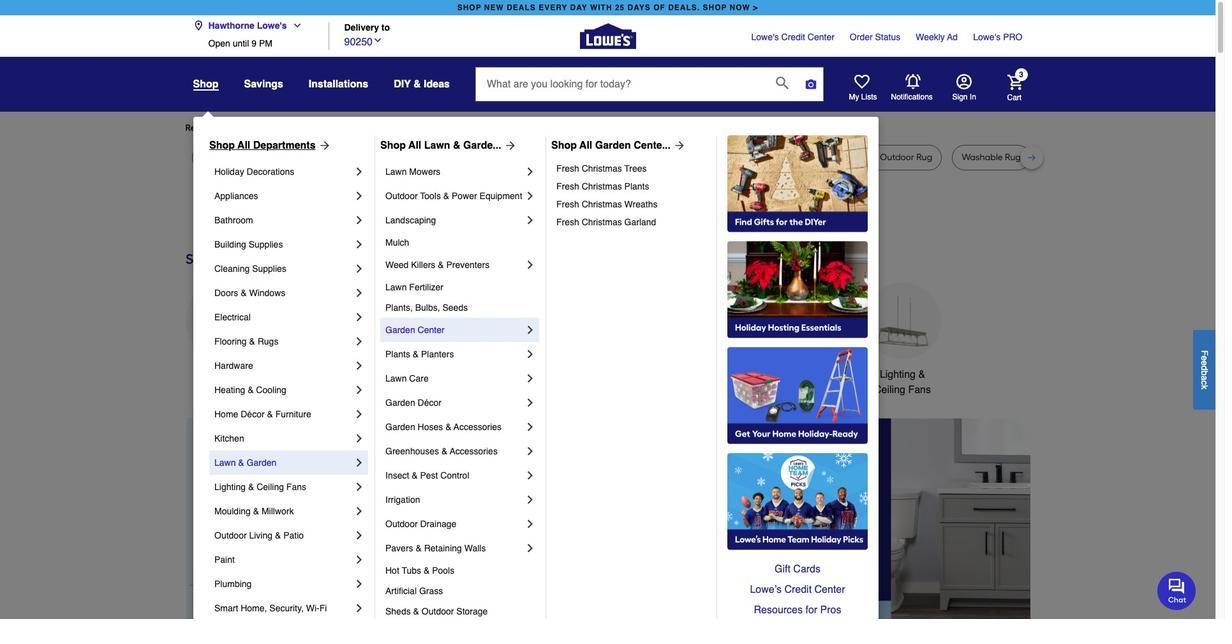 Task type: vqa. For each thing, say whether or not it's contained in the screenshot.
Overview
no



Task type: describe. For each thing, give the bounding box(es) containing it.
with
[[590, 3, 613, 12]]

chevron right image for electrical
[[353, 311, 366, 324]]

now
[[730, 3, 751, 12]]

chevron right image for lawn care
[[524, 372, 537, 385]]

chevron right image for bathroom
[[353, 214, 366, 227]]

chevron right image for paint
[[353, 553, 366, 566]]

1 vertical spatial center
[[418, 325, 445, 335]]

chevron right image for outdoor living & patio
[[353, 529, 366, 542]]

shop new deals every day with 25 days of deals. shop now >
[[458, 3, 759, 12]]

chevron down image
[[373, 35, 383, 45]]

chevron right image for doors & windows
[[353, 287, 366, 299]]

find gifts for the diyer. image
[[728, 135, 868, 232]]

plants & planters
[[386, 349, 454, 359]]

wi-
[[306, 603, 320, 613]]

lawn for lawn care
[[386, 373, 407, 384]]

lowe's for lowe's pro
[[974, 32, 1001, 42]]

location image
[[193, 20, 203, 31]]

hawthorne lowe's
[[208, 20, 287, 31]]

smart home, security, wi-fi
[[214, 603, 327, 613]]

diy
[[394, 79, 411, 90]]

shop new deals every day with 25 days of deals. shop now > link
[[455, 0, 761, 15]]

lowe's wishes you and your family a happy hanukkah. image
[[185, 204, 1031, 236]]

lawn up mowers
[[424, 140, 450, 151]]

0 vertical spatial appliances
[[214, 191, 258, 201]]

pro
[[1004, 32, 1023, 42]]

outdoor drainage
[[386, 519, 457, 529]]

pavers
[[386, 543, 413, 553]]

décor for lawn
[[418, 398, 442, 408]]

smart for smart home
[[777, 369, 805, 380]]

day
[[570, 3, 588, 12]]

weed
[[386, 260, 409, 270]]

washable rug
[[962, 152, 1021, 163]]

chevron right image for outdoor tools & power equipment
[[524, 190, 537, 202]]

hawthorne
[[208, 20, 255, 31]]

order status
[[850, 32, 901, 42]]

bulbs,
[[415, 303, 440, 313]]

get your home holiday-ready. image
[[728, 347, 868, 444]]

allen and roth rug
[[635, 152, 713, 163]]

chevron right image for heating & cooling
[[353, 384, 366, 396]]

millwork
[[262, 506, 294, 516]]

furniture
[[276, 409, 311, 419]]

paint
[[214, 555, 235, 565]]

diy & ideas button
[[394, 73, 450, 96]]

fresh for fresh christmas plants
[[557, 181, 580, 192]]

kitchen for kitchen
[[214, 433, 244, 444]]

to
[[382, 23, 390, 33]]

supplies for cleaning supplies
[[252, 264, 287, 274]]

fresh christmas trees
[[557, 163, 647, 174]]

3 rug from the left
[[281, 152, 297, 163]]

order status link
[[850, 31, 901, 43]]

gift cards
[[775, 564, 821, 575]]

fresh christmas plants
[[557, 181, 650, 192]]

sign in button
[[953, 74, 977, 102]]

for for suggestions
[[402, 123, 413, 133]]

living
[[249, 530, 273, 541]]

greenhouses & accessories link
[[386, 439, 524, 463]]

christmas for wreaths
[[582, 199, 622, 209]]

weed killers & preventers link
[[386, 253, 524, 277]]

sign in
[[953, 93, 977, 102]]

patio
[[284, 530, 304, 541]]

pavers & retaining walls
[[386, 543, 486, 553]]

weekly ad link
[[916, 31, 958, 43]]

3
[[1020, 70, 1024, 79]]

moulding & millwork
[[214, 506, 294, 516]]

fresh christmas wreaths
[[557, 199, 658, 209]]

resources for pros
[[754, 605, 842, 616]]

fresh christmas plants link
[[557, 177, 708, 195]]

washable for washable rug
[[962, 152, 1003, 163]]

area rug
[[326, 152, 364, 163]]

suggestions
[[350, 123, 400, 133]]

garden down "recommended searches for you" heading
[[595, 140, 631, 151]]

chevron right image for garden décor
[[524, 396, 537, 409]]

chevron right image for landscaping
[[524, 214, 537, 227]]

doors & windows link
[[214, 281, 353, 305]]

& inside 'link'
[[412, 470, 418, 481]]

hawthorne lowe's button
[[193, 13, 307, 38]]

electrical link
[[214, 305, 353, 329]]

shop
[[193, 79, 219, 90]]

hot tubs & pools
[[386, 566, 455, 576]]

shop for shop all lawn & garde...
[[380, 140, 406, 151]]

outdoor tools & power equipment link
[[386, 184, 524, 208]]

weed killers & preventers
[[386, 260, 490, 270]]

landscaping
[[386, 215, 436, 225]]

sheds & outdoor storage
[[386, 606, 488, 617]]

4 rug from the left
[[348, 152, 364, 163]]

lawn care link
[[386, 366, 524, 391]]

tools
[[420, 191, 441, 201]]

garden décor link
[[386, 391, 524, 415]]

f e e d b a c k button
[[1194, 330, 1216, 410]]

and for allen and roth rug
[[657, 152, 674, 163]]

all for garden
[[580, 140, 593, 151]]

doors & windows
[[214, 288, 286, 298]]

chevron right image for hardware
[[353, 359, 366, 372]]

smart home, security, wi-fi link
[[214, 596, 353, 619]]

lawn for lawn fertilizer
[[386, 282, 407, 292]]

chevron right image for outdoor drainage
[[524, 518, 537, 530]]

in
[[970, 93, 977, 102]]

every
[[539, 3, 568, 12]]

more suggestions for you
[[327, 123, 430, 133]]

1 e from the top
[[1200, 355, 1210, 360]]

retaining
[[424, 543, 462, 553]]

moulding
[[214, 506, 251, 516]]

5 rug from the left
[[590, 152, 606, 163]]

center for lowe's credit center
[[808, 32, 835, 42]]

status
[[876, 32, 901, 42]]

outdoor for outdoor tools & power equipment
[[386, 191, 418, 201]]

departments
[[253, 140, 316, 151]]

chevron right image for cleaning supplies
[[353, 262, 366, 275]]

fresh christmas garland link
[[557, 213, 708, 231]]

cleaning supplies link
[[214, 257, 353, 281]]

credit for lowe's
[[782, 32, 806, 42]]

control
[[441, 470, 470, 481]]

fresh for fresh christmas garland
[[557, 217, 580, 227]]

shop all garden cente...
[[552, 140, 671, 151]]

1 area from the left
[[326, 152, 345, 163]]

lawn mowers link
[[386, 160, 524, 184]]

garden for garden hoses & accessories
[[386, 422, 415, 432]]

holiday
[[214, 167, 244, 177]]

christmas decorations button
[[380, 283, 456, 398]]

chat invite button image
[[1158, 571, 1197, 610]]

weekly
[[916, 32, 945, 42]]

lowe's inside button
[[257, 20, 287, 31]]

delivery to
[[344, 23, 390, 33]]

installations button
[[309, 73, 368, 96]]

outdoor drainage link
[[386, 512, 524, 536]]

christmas for garland
[[582, 217, 622, 227]]

supplies for building supplies
[[249, 239, 283, 250]]

christmas inside christmas decorations
[[395, 369, 441, 380]]

lowe's pro link
[[974, 31, 1023, 43]]

lowe's home improvement cart image
[[1008, 74, 1023, 90]]

& inside button
[[414, 79, 421, 90]]

doors
[[214, 288, 238, 298]]

lowe's home improvement notification center image
[[906, 74, 921, 89]]

shop all departments link
[[209, 138, 331, 153]]

faucets
[[515, 369, 551, 380]]

chevron right image for kitchen
[[353, 432, 366, 445]]

pools
[[432, 566, 455, 576]]

you for recommended searches for you
[[302, 123, 317, 133]]

1 vertical spatial fans
[[287, 482, 306, 492]]

my lists
[[849, 93, 877, 102]]

resources
[[754, 605, 803, 616]]

chevron right image for insect & pest control
[[524, 469, 537, 482]]

ceiling inside button
[[875, 384, 906, 396]]

9 rug from the left
[[1005, 152, 1021, 163]]

cards
[[794, 564, 821, 575]]

>
[[753, 3, 759, 12]]

fresh for fresh christmas wreaths
[[557, 199, 580, 209]]

1 vertical spatial accessories
[[450, 446, 498, 456]]

indoor
[[852, 152, 878, 163]]

notifications
[[892, 92, 933, 101]]

lawn for lawn mowers
[[386, 167, 407, 177]]

3 area from the left
[[785, 152, 804, 163]]

christmas for plants
[[582, 181, 622, 192]]

pavers & retaining walls link
[[386, 536, 524, 560]]

chevron down image
[[287, 20, 302, 31]]

d
[[1200, 365, 1210, 370]]

1 rug from the left
[[201, 152, 217, 163]]

1 vertical spatial arrow right image
[[1007, 530, 1020, 543]]

resources for pros link
[[728, 600, 868, 619]]

cleaning supplies
[[214, 264, 287, 274]]

shop for shop all departments
[[209, 140, 235, 151]]



Task type: locate. For each thing, give the bounding box(es) containing it.
1 horizontal spatial washable
[[962, 152, 1003, 163]]

3 fresh from the top
[[557, 199, 580, 209]]

garden up greenhouses
[[386, 422, 415, 432]]

lowe's inside 'link'
[[752, 32, 779, 42]]

0 vertical spatial décor
[[418, 398, 442, 408]]

1 horizontal spatial plants
[[625, 181, 650, 192]]

electrical
[[214, 312, 251, 322]]

25 days of deals. don't miss deals every day. same-day delivery on in-stock orders placed by 2 p m. image
[[185, 418, 392, 619]]

appliances down holiday
[[214, 191, 258, 201]]

garden hoses & accessories
[[386, 422, 502, 432]]

0 horizontal spatial you
[[302, 123, 317, 133]]

3 shop from the left
[[552, 140, 577, 151]]

lowe's for lowe's credit center
[[752, 32, 779, 42]]

ideas
[[424, 79, 450, 90]]

2 all from the left
[[409, 140, 422, 151]]

for up departments
[[288, 123, 300, 133]]

25
[[615, 3, 625, 12]]

1 horizontal spatial arrow right image
[[1007, 530, 1020, 543]]

kitchen up the lawn & garden
[[214, 433, 244, 444]]

0 vertical spatial plants
[[625, 181, 650, 192]]

lawn down furniture in the left top of the page
[[386, 167, 407, 177]]

fresh inside 'link'
[[557, 163, 580, 174]]

0 horizontal spatial lighting & ceiling fans
[[214, 482, 306, 492]]

1 horizontal spatial you
[[415, 123, 430, 133]]

garden for garden center
[[386, 325, 415, 335]]

e
[[1200, 355, 1210, 360], [1200, 360, 1210, 365]]

all for lawn
[[409, 140, 422, 151]]

1 vertical spatial lighting & ceiling fans
[[214, 482, 306, 492]]

chevron right image
[[353, 165, 366, 178], [524, 165, 537, 178], [353, 190, 366, 202], [524, 214, 537, 227], [524, 259, 537, 271], [353, 262, 366, 275], [353, 287, 366, 299], [353, 311, 366, 324], [353, 335, 366, 348], [353, 359, 366, 372], [524, 372, 537, 385], [353, 384, 366, 396], [524, 445, 537, 458], [353, 505, 366, 518], [524, 518, 537, 530], [524, 542, 537, 555], [353, 578, 366, 591]]

irrigation link
[[386, 488, 524, 512]]

0 horizontal spatial decorations
[[247, 167, 294, 177]]

search image
[[776, 76, 789, 89]]

accessories
[[454, 422, 502, 432], [450, 446, 498, 456]]

christmas down fresh christmas wreaths
[[582, 217, 622, 227]]

christmas inside fresh christmas trees 'link'
[[582, 163, 622, 174]]

décor down the heating & cooling
[[241, 409, 265, 419]]

home inside button
[[807, 369, 835, 380]]

chevron right image for weed killers & preventers
[[524, 259, 537, 271]]

lawn up the plants,
[[386, 282, 407, 292]]

lawn & garden
[[214, 458, 277, 468]]

artificial grass link
[[386, 581, 537, 601]]

0 horizontal spatial washable
[[742, 152, 783, 163]]

care
[[409, 373, 429, 384]]

0 vertical spatial decorations
[[247, 167, 294, 177]]

garden center
[[386, 325, 445, 335]]

0 horizontal spatial area
[[326, 152, 345, 163]]

0 horizontal spatial and
[[529, 152, 546, 163]]

roth
[[548, 152, 566, 163], [676, 152, 694, 163]]

pros
[[821, 605, 842, 616]]

shop all lawn & garde...
[[380, 140, 502, 151]]

1 horizontal spatial decorations
[[391, 384, 445, 396]]

power
[[452, 191, 477, 201]]

holiday hosting essentials. image
[[728, 241, 868, 338]]

0 horizontal spatial bathroom
[[214, 215, 253, 225]]

1 vertical spatial credit
[[785, 584, 812, 596]]

chevron right image for lawn mowers
[[524, 165, 537, 178]]

washable for washable area rug
[[742, 152, 783, 163]]

&
[[414, 79, 421, 90], [453, 140, 461, 151], [444, 191, 450, 201], [438, 260, 444, 270], [241, 288, 247, 298], [249, 336, 255, 347], [413, 349, 419, 359], [919, 369, 926, 380], [248, 385, 254, 395], [267, 409, 273, 419], [446, 422, 452, 432], [442, 446, 448, 456], [238, 458, 244, 468], [412, 470, 418, 481], [248, 482, 254, 492], [253, 506, 259, 516], [275, 530, 281, 541], [416, 543, 422, 553], [424, 566, 430, 576], [413, 606, 419, 617]]

chevron right image for appliances
[[353, 190, 366, 202]]

lowe's home team holiday picks. image
[[728, 453, 868, 550]]

shop inside shop all departments link
[[209, 140, 235, 151]]

allen down cente...
[[635, 152, 655, 163]]

arrow left image
[[423, 530, 436, 543]]

flooring & rugs link
[[214, 329, 353, 354]]

lowe's home improvement account image
[[957, 74, 972, 89]]

lowe's home improvement lists image
[[854, 74, 870, 89]]

0 horizontal spatial lowe's
[[257, 20, 287, 31]]

décor inside home décor & furniture link
[[241, 409, 265, 419]]

christmas inside "fresh christmas wreaths" link
[[582, 199, 622, 209]]

kitchen inside "button"
[[478, 369, 512, 380]]

0 horizontal spatial arrow right image
[[316, 139, 331, 152]]

accessories up the control
[[450, 446, 498, 456]]

& inside button
[[919, 369, 926, 380]]

accessories down garden décor link
[[454, 422, 502, 432]]

all up fresh christmas trees
[[580, 140, 593, 151]]

8 rug from the left
[[917, 152, 933, 163]]

mulch
[[386, 237, 409, 248]]

1 roth from the left
[[548, 152, 566, 163]]

6 rug from the left
[[697, 152, 713, 163]]

arrow right image
[[502, 139, 517, 152], [671, 139, 686, 152]]

credit
[[782, 32, 806, 42], [785, 584, 812, 596]]

plants up "lawn care"
[[386, 349, 410, 359]]

plumbing
[[214, 579, 252, 589]]

1 horizontal spatial and
[[657, 152, 674, 163]]

bathroom button
[[671, 283, 747, 382]]

1 you from the left
[[302, 123, 317, 133]]

installations
[[309, 79, 368, 90]]

up to 40 percent off select vanities. plus, get free local delivery on select vanities. image
[[547, 418, 1166, 619]]

chevron right image for lighting & ceiling fans
[[353, 481, 366, 493]]

lowe's home improvement logo image
[[580, 8, 636, 64]]

cente...
[[634, 140, 671, 151]]

insect & pest control link
[[386, 463, 524, 488]]

2 e from the top
[[1200, 360, 1210, 365]]

0 vertical spatial accessories
[[454, 422, 502, 432]]

plants
[[625, 181, 650, 192], [386, 349, 410, 359]]

shop up 5x8
[[209, 140, 235, 151]]

center for lowe's credit center
[[815, 584, 846, 596]]

decorations for christmas
[[391, 384, 445, 396]]

0 vertical spatial arrow right image
[[316, 139, 331, 152]]

allen up "equipment"
[[507, 152, 527, 163]]

heating
[[214, 385, 245, 395]]

garden down "lawn care"
[[386, 398, 415, 408]]

2 horizontal spatial for
[[806, 605, 818, 616]]

2 horizontal spatial lowe's
[[974, 32, 1001, 42]]

0 horizontal spatial kitchen
[[214, 433, 244, 444]]

and for allen and roth area rug
[[529, 152, 546, 163]]

shop left new
[[458, 3, 482, 12]]

0 horizontal spatial allen
[[507, 152, 527, 163]]

décor down christmas decorations
[[418, 398, 442, 408]]

roth up fresh christmas plants link
[[676, 152, 694, 163]]

outdoor down the moulding
[[214, 530, 247, 541]]

you left the more
[[302, 123, 317, 133]]

1 horizontal spatial all
[[409, 140, 422, 151]]

0 vertical spatial lighting & ceiling fans
[[875, 369, 931, 396]]

heating & cooling link
[[214, 378, 353, 402]]

1 vertical spatial plants
[[386, 349, 410, 359]]

1 arrow right image from the left
[[502, 139, 517, 152]]

for left pros
[[806, 605, 818, 616]]

lawn fertilizer link
[[386, 277, 537, 297]]

allen
[[507, 152, 527, 163], [635, 152, 655, 163]]

lawn inside "link"
[[386, 373, 407, 384]]

0 vertical spatial ceiling
[[875, 384, 906, 396]]

1 horizontal spatial fans
[[909, 384, 931, 396]]

arrow right image inside shop all departments link
[[316, 139, 331, 152]]

chevron right image for holiday decorations
[[353, 165, 366, 178]]

shop inside shop all lawn & garde... link
[[380, 140, 406, 151]]

lawn left care
[[386, 373, 407, 384]]

1 horizontal spatial smart
[[777, 369, 805, 380]]

chevron right image for moulding & millwork
[[353, 505, 366, 518]]

0 vertical spatial fans
[[909, 384, 931, 396]]

shop 25 days of deals by category image
[[185, 248, 1031, 270]]

recommended searches for you heading
[[185, 122, 1031, 135]]

all for departments
[[238, 140, 250, 151]]

1 vertical spatial decorations
[[391, 384, 445, 396]]

lowe's down >
[[752, 32, 779, 42]]

1 vertical spatial bathroom
[[687, 369, 731, 380]]

kitchen left faucets
[[478, 369, 512, 380]]

1 vertical spatial home
[[214, 409, 238, 419]]

1 vertical spatial lighting
[[214, 482, 246, 492]]

chevron right image for garden center
[[524, 324, 537, 336]]

4 fresh from the top
[[557, 217, 580, 227]]

roth up fresh christmas trees
[[548, 152, 566, 163]]

shop left now
[[703, 3, 727, 12]]

e up "d"
[[1200, 355, 1210, 360]]

0 vertical spatial center
[[808, 32, 835, 42]]

fresh christmas trees link
[[557, 160, 708, 177]]

scroll to item #4 image
[[748, 617, 781, 619]]

lawn inside "link"
[[386, 167, 407, 177]]

1 horizontal spatial allen
[[635, 152, 655, 163]]

chevron right image for building supplies
[[353, 238, 366, 251]]

2 and from the left
[[657, 152, 674, 163]]

2 allen from the left
[[635, 152, 655, 163]]

0 horizontal spatial fans
[[287, 482, 306, 492]]

bathroom inside "button"
[[687, 369, 731, 380]]

lowe's up pm
[[257, 20, 287, 31]]

kitchen for kitchen faucets
[[478, 369, 512, 380]]

0 horizontal spatial ceiling
[[257, 482, 284, 492]]

insect
[[386, 470, 409, 481]]

chevron right image for smart home, security, wi-fi
[[353, 602, 366, 615]]

deals.
[[668, 3, 700, 12]]

1 shop from the left
[[458, 3, 482, 12]]

1 horizontal spatial lighting
[[880, 369, 916, 380]]

1 vertical spatial ceiling
[[257, 482, 284, 492]]

1 vertical spatial kitchen
[[214, 433, 244, 444]]

garden down kitchen link
[[247, 458, 277, 468]]

arrow right image inside shop all lawn & garde... link
[[502, 139, 517, 152]]

1 horizontal spatial roth
[[676, 152, 694, 163]]

you
[[302, 123, 317, 133], [415, 123, 430, 133]]

lowe's
[[750, 584, 782, 596]]

christmas down plants & planters
[[395, 369, 441, 380]]

arrow right image for shop all garden cente...
[[671, 139, 686, 152]]

shop for shop all garden cente...
[[552, 140, 577, 151]]

savings
[[244, 79, 283, 90]]

lighting & ceiling fans button
[[865, 283, 941, 398]]

credit up the resources for pros 'link'
[[785, 584, 812, 596]]

outdoor living & patio link
[[214, 523, 353, 548]]

all down recommended searches for you
[[238, 140, 250, 151]]

décor for departments
[[241, 409, 265, 419]]

0 vertical spatial kitchen
[[478, 369, 512, 380]]

camera image
[[805, 78, 818, 91]]

1 vertical spatial décor
[[241, 409, 265, 419]]

you for more suggestions for you
[[415, 123, 430, 133]]

killers
[[411, 260, 436, 270]]

0 vertical spatial home
[[807, 369, 835, 380]]

50 percent off all artificial christmas trees, holiday lights and more. image
[[0, 418, 547, 619]]

decorations inside 'christmas decorations' button
[[391, 384, 445, 396]]

7 rug from the left
[[807, 152, 823, 163]]

2 fresh from the top
[[557, 181, 580, 192]]

smart inside button
[[777, 369, 805, 380]]

1 horizontal spatial shop
[[380, 140, 406, 151]]

2 shop from the left
[[703, 3, 727, 12]]

2 shop from the left
[[380, 140, 406, 151]]

0 horizontal spatial lighting
[[214, 482, 246, 492]]

1 shop from the left
[[209, 140, 235, 151]]

days
[[628, 3, 651, 12]]

1 horizontal spatial lowe's
[[752, 32, 779, 42]]

decorations down care
[[391, 384, 445, 396]]

open
[[208, 38, 230, 49]]

1 horizontal spatial arrow right image
[[671, 139, 686, 152]]

chevron right image
[[524, 190, 537, 202], [353, 214, 366, 227], [353, 238, 366, 251], [524, 324, 537, 336], [524, 348, 537, 361], [524, 396, 537, 409], [353, 408, 366, 421], [524, 421, 537, 433], [353, 432, 366, 445], [353, 456, 366, 469], [524, 469, 537, 482], [353, 481, 366, 493], [524, 493, 537, 506], [353, 529, 366, 542], [353, 553, 366, 566], [353, 602, 366, 615]]

0 vertical spatial credit
[[782, 32, 806, 42]]

fresh
[[557, 163, 580, 174], [557, 181, 580, 192], [557, 199, 580, 209], [557, 217, 580, 227]]

1 vertical spatial appliances
[[199, 369, 249, 380]]

None search field
[[476, 67, 824, 113]]

allen for allen and roth rug
[[635, 152, 655, 163]]

garden center link
[[386, 318, 524, 342]]

hot tubs & pools link
[[386, 560, 537, 581]]

chevron right image for greenhouses & accessories
[[524, 445, 537, 458]]

credit inside 'link'
[[782, 32, 806, 42]]

allen for allen and roth area rug
[[507, 152, 527, 163]]

1 horizontal spatial kitchen
[[478, 369, 512, 380]]

1 washable from the left
[[742, 152, 783, 163]]

washable area rug
[[742, 152, 823, 163]]

christmas inside fresh christmas garland "link"
[[582, 217, 622, 227]]

roth for rug
[[676, 152, 694, 163]]

shop inside the 'shop all garden cente...' link
[[552, 140, 577, 151]]

0 vertical spatial lighting
[[880, 369, 916, 380]]

0 horizontal spatial plants
[[386, 349, 410, 359]]

1 horizontal spatial area
[[569, 152, 588, 163]]

appliances inside button
[[199, 369, 249, 380]]

outdoor for outdoor drainage
[[386, 519, 418, 529]]

2 area from the left
[[569, 152, 588, 163]]

insect & pest control
[[386, 470, 470, 481]]

1 horizontal spatial ceiling
[[875, 384, 906, 396]]

rug rug
[[263, 152, 297, 163]]

chevron right image for flooring & rugs
[[353, 335, 366, 348]]

shop down 'more suggestions for you' link
[[380, 140, 406, 151]]

washable
[[742, 152, 783, 163], [962, 152, 1003, 163]]

lowe's left pro
[[974, 32, 1001, 42]]

windows
[[249, 288, 286, 298]]

christmas down fresh christmas trees
[[582, 181, 622, 192]]

landscaping link
[[386, 208, 524, 232]]

artificial
[[386, 586, 417, 596]]

for up furniture in the left top of the page
[[402, 123, 413, 133]]

0 horizontal spatial shop
[[209, 140, 235, 151]]

chevron right image for lawn & garden
[[353, 456, 366, 469]]

0 horizontal spatial all
[[238, 140, 250, 151]]

drainage
[[420, 519, 457, 529]]

0 horizontal spatial for
[[288, 123, 300, 133]]

0 vertical spatial bathroom
[[214, 215, 253, 225]]

chevron right image for pavers & retaining walls
[[524, 542, 537, 555]]

plants down trees
[[625, 181, 650, 192]]

smart home
[[777, 369, 835, 380]]

1 allen from the left
[[507, 152, 527, 163]]

fresh for fresh christmas trees
[[557, 163, 580, 174]]

plants, bulbs, seeds
[[386, 303, 468, 313]]

garden down the plants,
[[386, 325, 415, 335]]

0 horizontal spatial shop
[[458, 3, 482, 12]]

2 arrow right image from the left
[[671, 139, 686, 152]]

2 vertical spatial center
[[815, 584, 846, 596]]

0 vertical spatial supplies
[[249, 239, 283, 250]]

e up b
[[1200, 360, 1210, 365]]

decorations inside holiday decorations link
[[247, 167, 294, 177]]

2 you from the left
[[415, 123, 430, 133]]

arrow right image up fresh christmas trees 'link' at top
[[671, 139, 686, 152]]

0 horizontal spatial home
[[214, 409, 238, 419]]

smart
[[777, 369, 805, 380], [214, 603, 238, 613]]

hot
[[386, 566, 399, 576]]

1 horizontal spatial shop
[[703, 3, 727, 12]]

center left order
[[808, 32, 835, 42]]

chevron right image for irrigation
[[524, 493, 537, 506]]

0 horizontal spatial smart
[[214, 603, 238, 613]]

home,
[[241, 603, 267, 613]]

decorations for holiday
[[247, 167, 294, 177]]

all up furniture in the left top of the page
[[409, 140, 422, 151]]

3 all from the left
[[580, 140, 593, 151]]

1 and from the left
[[529, 152, 546, 163]]

Search Query text field
[[476, 68, 766, 101]]

9
[[252, 38, 257, 49]]

lawn for lawn & garden
[[214, 458, 236, 468]]

center down 'bulbs,'
[[418, 325, 445, 335]]

1 horizontal spatial lighting & ceiling fans
[[875, 369, 931, 396]]

rugs
[[258, 336, 279, 347]]

0 horizontal spatial roth
[[548, 152, 566, 163]]

lighting inside lighting & ceiling fans
[[880, 369, 916, 380]]

0 vertical spatial smart
[[777, 369, 805, 380]]

lowe's credit center link
[[728, 580, 868, 600]]

pest
[[420, 470, 438, 481]]

2 washable from the left
[[962, 152, 1003, 163]]

2 horizontal spatial shop
[[552, 140, 577, 151]]

1 horizontal spatial bathroom
[[687, 369, 731, 380]]

appliances up heating
[[199, 369, 249, 380]]

supplies up cleaning supplies
[[249, 239, 283, 250]]

2 roth from the left
[[676, 152, 694, 163]]

christmas up fresh christmas plants
[[582, 163, 622, 174]]

lawn up the moulding
[[214, 458, 236, 468]]

shop up allen and roth area rug
[[552, 140, 577, 151]]

center up pros
[[815, 584, 846, 596]]

1 vertical spatial smart
[[214, 603, 238, 613]]

christmas for trees
[[582, 163, 622, 174]]

holiday decorations
[[214, 167, 294, 177]]

1 fresh from the top
[[557, 163, 580, 174]]

outdoor down grass
[[422, 606, 454, 617]]

90250
[[344, 36, 373, 48]]

décor inside garden décor link
[[418, 398, 442, 408]]

f
[[1200, 350, 1210, 355]]

2 horizontal spatial all
[[580, 140, 593, 151]]

1 horizontal spatial for
[[402, 123, 413, 133]]

1 horizontal spatial home
[[807, 369, 835, 380]]

flooring & rugs
[[214, 336, 279, 347]]

smart for smart home, security, wi-fi
[[214, 603, 238, 613]]

outdoor up the landscaping
[[386, 191, 418, 201]]

for inside 'link'
[[806, 605, 818, 616]]

savings button
[[244, 73, 283, 96]]

chevron right image for garden hoses & accessories
[[524, 421, 537, 433]]

sheds & outdoor storage link
[[386, 601, 537, 619]]

garden for garden décor
[[386, 398, 415, 408]]

decorations down rug rug
[[247, 167, 294, 177]]

2 horizontal spatial area
[[785, 152, 804, 163]]

chevron right image for plumbing
[[353, 578, 366, 591]]

for
[[288, 123, 300, 133], [402, 123, 413, 133], [806, 605, 818, 616]]

credit up search icon
[[782, 32, 806, 42]]

arrow right image
[[316, 139, 331, 152], [1007, 530, 1020, 543]]

home
[[807, 369, 835, 380], [214, 409, 238, 419]]

outdoor for outdoor living & patio
[[214, 530, 247, 541]]

christmas down fresh christmas plants
[[582, 199, 622, 209]]

1 horizontal spatial décor
[[418, 398, 442, 408]]

fans inside button
[[909, 384, 931, 396]]

0 horizontal spatial décor
[[241, 409, 265, 419]]

lawn fertilizer
[[386, 282, 444, 292]]

artificial grass
[[386, 586, 443, 596]]

k
[[1200, 385, 1210, 389]]

2 rug from the left
[[263, 152, 279, 163]]

chevron right image for plants & planters
[[524, 348, 537, 361]]

shop all lawn & garde... link
[[380, 138, 517, 153]]

chevron right image for home décor & furniture
[[353, 408, 366, 421]]

arrow right image right desk
[[502, 139, 517, 152]]

1 all from the left
[[238, 140, 250, 151]]

heating & cooling
[[214, 385, 287, 395]]

appliances link
[[214, 184, 353, 208]]

arrow right image inside the 'shop all garden cente...' link
[[671, 139, 686, 152]]

outdoor
[[386, 191, 418, 201], [386, 519, 418, 529], [214, 530, 247, 541], [422, 606, 454, 617]]

christmas inside fresh christmas plants link
[[582, 181, 622, 192]]

for for searches
[[288, 123, 300, 133]]

0 horizontal spatial arrow right image
[[502, 139, 517, 152]]

1 vertical spatial supplies
[[252, 264, 287, 274]]

fresh inside "link"
[[557, 217, 580, 227]]

supplies up windows
[[252, 264, 287, 274]]

you up shop all lawn & garde...
[[415, 123, 430, 133]]

cart
[[1008, 93, 1022, 102]]

lighting & ceiling fans inside button
[[875, 369, 931, 396]]

center inside 'link'
[[808, 32, 835, 42]]

arrow right image for shop all lawn & garde...
[[502, 139, 517, 152]]

roth for area
[[548, 152, 566, 163]]

credit for lowe's
[[785, 584, 812, 596]]

shop all departments
[[209, 140, 316, 151]]

outdoor down irrigation
[[386, 519, 418, 529]]



